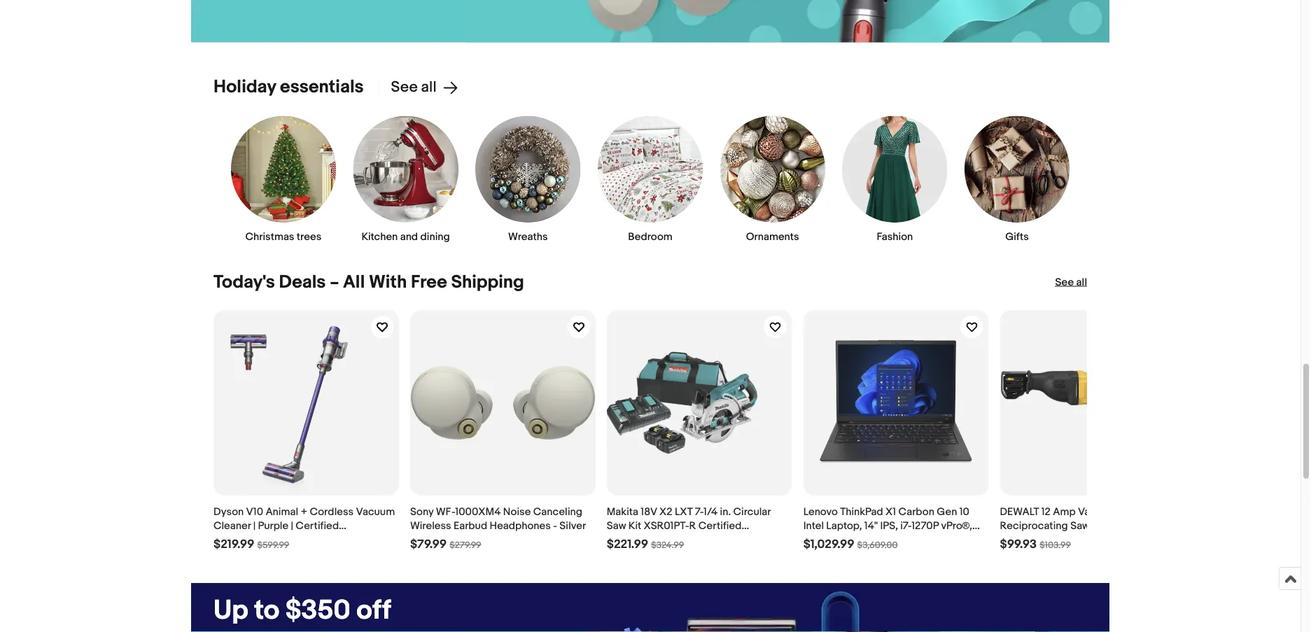 Task type: locate. For each thing, give the bounding box(es) containing it.
cleaner
[[214, 519, 251, 532]]

32gb
[[804, 533, 830, 546]]

1 vertical spatial see all
[[1055, 276, 1087, 288]]

see for today's deals – all with free shipping
[[1055, 276, 1074, 288]]

| down animal
[[291, 519, 293, 532]]

$279.99
[[450, 540, 481, 551]]

essentials
[[280, 76, 364, 98]]

1 horizontal spatial saw
[[1071, 519, 1090, 532]]

refurbished
[[214, 533, 272, 546], [607, 533, 665, 546], [1046, 533, 1104, 546]]

0 horizontal spatial see all link
[[378, 78, 459, 96]]

all
[[343, 271, 365, 293]]

1 refurbished from the left
[[214, 533, 272, 546]]

1/4
[[704, 505, 718, 518]]

0 vertical spatial see all
[[391, 78, 437, 96]]

1270p
[[912, 519, 939, 532]]

all for today's deals – all with free shipping
[[1077, 276, 1087, 288]]

10
[[960, 505, 970, 518]]

0 vertical spatial see all link
[[378, 78, 459, 96]]

$99.93 text field
[[1000, 537, 1037, 552]]

ips,
[[880, 519, 898, 532]]

$1,029.99
[[804, 537, 855, 552]]

saw
[[607, 519, 626, 532], [1071, 519, 1090, 532]]

1 vertical spatial see all link
[[1055, 275, 1087, 289]]

$99.93
[[1000, 537, 1037, 552]]

certified inside dyson v10 animal + cordless vacuum cleaner | purple | certified refurbished
[[296, 519, 339, 532]]

$1,029.99 $3,609.00
[[804, 537, 898, 552]]

certified down in.
[[699, 519, 742, 532]]

$219.99
[[214, 537, 254, 552]]

1 horizontal spatial certified
[[699, 519, 742, 532]]

holiday essentials link
[[214, 76, 364, 98]]

saw down amp
[[1071, 519, 1090, 532]]

2 horizontal spatial certified
[[1000, 533, 1043, 546]]

wf-
[[436, 505, 455, 518]]

v10
[[246, 505, 263, 518]]

see all link
[[378, 78, 459, 96], [1055, 275, 1087, 289]]

0 horizontal spatial |
[[253, 519, 256, 532]]

1 vertical spatial see
[[1055, 276, 1074, 288]]

i7-
[[901, 519, 912, 532]]

purple
[[258, 519, 289, 532]]

see all
[[391, 78, 437, 96], [1055, 276, 1087, 288]]

saw inside dewalt 12 amp variable speed reciprocating saw dwe305r certified refurbished
[[1071, 519, 1090, 532]]

| down v10
[[253, 519, 256, 532]]

|
[[253, 519, 256, 532], [291, 519, 293, 532]]

$219.99 text field
[[214, 537, 254, 552]]

$79.99
[[410, 537, 447, 552]]

dewalt 12 amp variable speed reciprocating saw dwe305r certified refurbished
[[1000, 505, 1151, 546]]

2 refurbished from the left
[[607, 533, 665, 546]]

gifts
[[1006, 230, 1029, 243]]

0 horizontal spatial saw
[[607, 519, 626, 532]]

+
[[301, 505, 307, 518]]

makita 18v x2 lxt 7-1/4 in. circular saw kit xsr01pt-r certified refurbished
[[607, 505, 771, 546]]

refurbished down cleaner
[[214, 533, 272, 546]]

all
[[421, 78, 437, 96], [1077, 276, 1087, 288]]

$324.99
[[651, 540, 684, 551]]

$3,609.00
[[857, 540, 898, 551]]

trees
[[297, 230, 322, 243]]

free
[[411, 271, 447, 293]]

$219.99 $599.99
[[214, 537, 289, 552]]

see all for today's deals – all with free shipping
[[1055, 276, 1087, 288]]

1 | from the left
[[253, 519, 256, 532]]

kit
[[629, 519, 641, 532]]

previous price $599.99 text field
[[257, 540, 289, 551]]

saw inside makita 18v x2 lxt 7-1/4 in. circular saw kit xsr01pt-r certified refurbished
[[607, 519, 626, 532]]

0 horizontal spatial see all
[[391, 78, 437, 96]]

0 horizontal spatial refurbished
[[214, 533, 272, 546]]

xsr01pt-
[[644, 519, 689, 532]]

earbud
[[454, 519, 487, 532]]

-
[[553, 519, 557, 532]]

certified down reciprocating at the right of the page
[[1000, 533, 1043, 546]]

x2
[[660, 505, 673, 518]]

previous price $103.99 text field
[[1040, 540, 1071, 551]]

0 vertical spatial dyson
[[214, 505, 244, 518]]

1 horizontal spatial all
[[1077, 276, 1087, 288]]

1 vertical spatial all
[[1077, 276, 1087, 288]]

2 saw from the left
[[1071, 519, 1090, 532]]

1 horizontal spatial see all link
[[1055, 275, 1087, 289]]

0 horizontal spatial see
[[391, 78, 418, 96]]

0 vertical spatial see
[[391, 78, 418, 96]]

1 vertical spatial dyson
[[214, 627, 292, 632]]

dyson up cleaner
[[214, 505, 244, 518]]

lxt
[[675, 505, 693, 518]]

$350
[[285, 594, 351, 627]]

0 horizontal spatial all
[[421, 78, 437, 96]]

carbon
[[899, 505, 935, 518]]

0 horizontal spatial certified
[[296, 519, 339, 532]]

ornaments link
[[719, 115, 826, 243]]

1 horizontal spatial see
[[1055, 276, 1074, 288]]

saw down the makita on the left
[[607, 519, 626, 532]]

see
[[391, 78, 418, 96], [1055, 276, 1074, 288]]

3 refurbished from the left
[[1046, 533, 1104, 546]]

2 horizontal spatial refurbished
[[1046, 533, 1104, 546]]

speed
[[1119, 505, 1151, 518]]

1 horizontal spatial |
[[291, 519, 293, 532]]

up
[[214, 594, 248, 627]]

amp
[[1053, 505, 1076, 518]]

$103.99
[[1040, 540, 1071, 551]]

$79.99 text field
[[410, 537, 447, 552]]

2 dyson from the top
[[214, 627, 292, 632]]

dining
[[420, 230, 450, 243]]

refurbished inside dewalt 12 amp variable speed reciprocating saw dwe305r certified refurbished
[[1046, 533, 1104, 546]]

1 dyson from the top
[[214, 505, 244, 518]]

1 saw from the left
[[607, 519, 626, 532]]

refurbished down amp
[[1046, 533, 1104, 546]]

refurbished down kit
[[607, 533, 665, 546]]

gen
[[937, 505, 957, 518]]

canceling
[[533, 505, 583, 518]]

noise
[[503, 505, 531, 518]]

certified down the +
[[296, 519, 339, 532]]

previous price $324.99 text field
[[651, 540, 684, 551]]

$221.99 $324.99
[[607, 537, 684, 552]]

12
[[1042, 505, 1051, 518]]

and
[[400, 230, 418, 243]]

$221.99
[[607, 537, 648, 552]]

0 vertical spatial all
[[421, 78, 437, 96]]

dyson down to
[[214, 627, 292, 632]]

14"
[[865, 519, 878, 532]]

1 horizontal spatial refurbished
[[607, 533, 665, 546]]

2 | from the left
[[291, 519, 293, 532]]

vpro®,
[[941, 519, 972, 532]]

1 horizontal spatial see all
[[1055, 276, 1087, 288]]

$99.93 $103.99
[[1000, 537, 1071, 552]]

sony wf-1000xm4 noise canceling wireless earbud headphones - silver $79.99 $279.99
[[410, 505, 586, 552]]



Task type: describe. For each thing, give the bounding box(es) containing it.
dyson inside dyson v10 animal + cordless vacuum cleaner | purple | certified refurbished
[[214, 505, 244, 518]]

fashion link
[[842, 115, 948, 243]]

bedroom link
[[597, 115, 704, 243]]

wreaths link
[[475, 115, 581, 243]]

intel
[[804, 519, 824, 532]]

kitchen and dining link
[[353, 115, 459, 243]]

$1,029.99 text field
[[804, 537, 855, 552]]

wireless
[[410, 519, 451, 532]]

silver
[[560, 519, 586, 532]]

certified inside makita 18v x2 lxt 7-1/4 in. circular saw kit xsr01pt-r certified refurbished
[[699, 519, 742, 532]]

dwe305r
[[1092, 519, 1141, 532]]

today's deals – all with free shipping
[[214, 271, 524, 293]]

dewalt
[[1000, 505, 1039, 518]]

makita
[[607, 505, 639, 518]]

see for holiday essentials
[[391, 78, 418, 96]]

cordless
[[310, 505, 354, 518]]

–
[[330, 271, 339, 293]]

animal
[[266, 505, 298, 518]]

wreaths
[[508, 230, 548, 243]]

fashion
[[877, 230, 913, 243]]

ornaments
[[746, 230, 799, 243]]

headphones
[[490, 519, 551, 532]]

r
[[689, 519, 696, 532]]

lenovo thinkpad x1 carbon gen 10 intel laptop, 14" ips,  i7-1270p vpro®, 32gb
[[804, 505, 972, 546]]

lenovo
[[804, 505, 838, 518]]

up to $350 off dyson link
[[214, 594, 446, 632]]

all for holiday essentials
[[421, 78, 437, 96]]

previous price $279.99 text field
[[450, 540, 481, 551]]

gifts link
[[964, 115, 1071, 243]]

refurbished inside makita 18v x2 lxt 7-1/4 in. circular saw kit xsr01pt-r certified refurbished
[[607, 533, 665, 546]]

see all link for today's deals – all with free shipping
[[1055, 275, 1087, 289]]

up to $350 off dyson
[[214, 594, 391, 632]]

x1
[[886, 505, 896, 518]]

refurbished inside dyson v10 animal + cordless vacuum cleaner | purple | certified refurbished
[[214, 533, 272, 546]]

sony
[[410, 505, 434, 518]]

deals
[[279, 271, 326, 293]]

laptop,
[[826, 519, 862, 532]]

vacuum
[[356, 505, 395, 518]]

today's
[[214, 271, 275, 293]]

bedroom
[[628, 230, 673, 243]]

18v
[[641, 505, 657, 518]]

dyson v10 animal + cordless vacuum cleaner | purple | certified refurbished
[[214, 505, 395, 546]]

previous price $3,609.00 text field
[[857, 540, 898, 551]]

$599.99
[[257, 540, 289, 551]]

christmas trees
[[245, 230, 322, 243]]

certified inside dewalt 12 amp variable speed reciprocating saw dwe305r certified refurbished
[[1000, 533, 1043, 546]]

circular
[[733, 505, 771, 518]]

1000xm4
[[455, 505, 501, 518]]

today's deals – all with free shipping link
[[214, 271, 524, 293]]

variable
[[1078, 505, 1117, 518]]

$221.99 text field
[[607, 537, 648, 552]]

off
[[357, 594, 391, 627]]

in.
[[720, 505, 731, 518]]

dyson inside the up to $350 off dyson
[[214, 627, 292, 632]]

with
[[369, 271, 407, 293]]

holiday
[[214, 76, 276, 98]]

7-
[[695, 505, 704, 518]]

christmas
[[245, 230, 294, 243]]

holiday essentials
[[214, 76, 364, 98]]

christmas trees link
[[230, 115, 337, 243]]

kitchen
[[362, 230, 398, 243]]

reciprocating
[[1000, 519, 1068, 532]]

see all for holiday essentials
[[391, 78, 437, 96]]

shipping
[[451, 271, 524, 293]]

thinkpad
[[840, 505, 883, 518]]

kitchen and dining
[[362, 230, 450, 243]]

to
[[254, 594, 279, 627]]

see all link for holiday essentials
[[378, 78, 459, 96]]



Task type: vqa. For each thing, say whether or not it's contained in the screenshot.
17,
no



